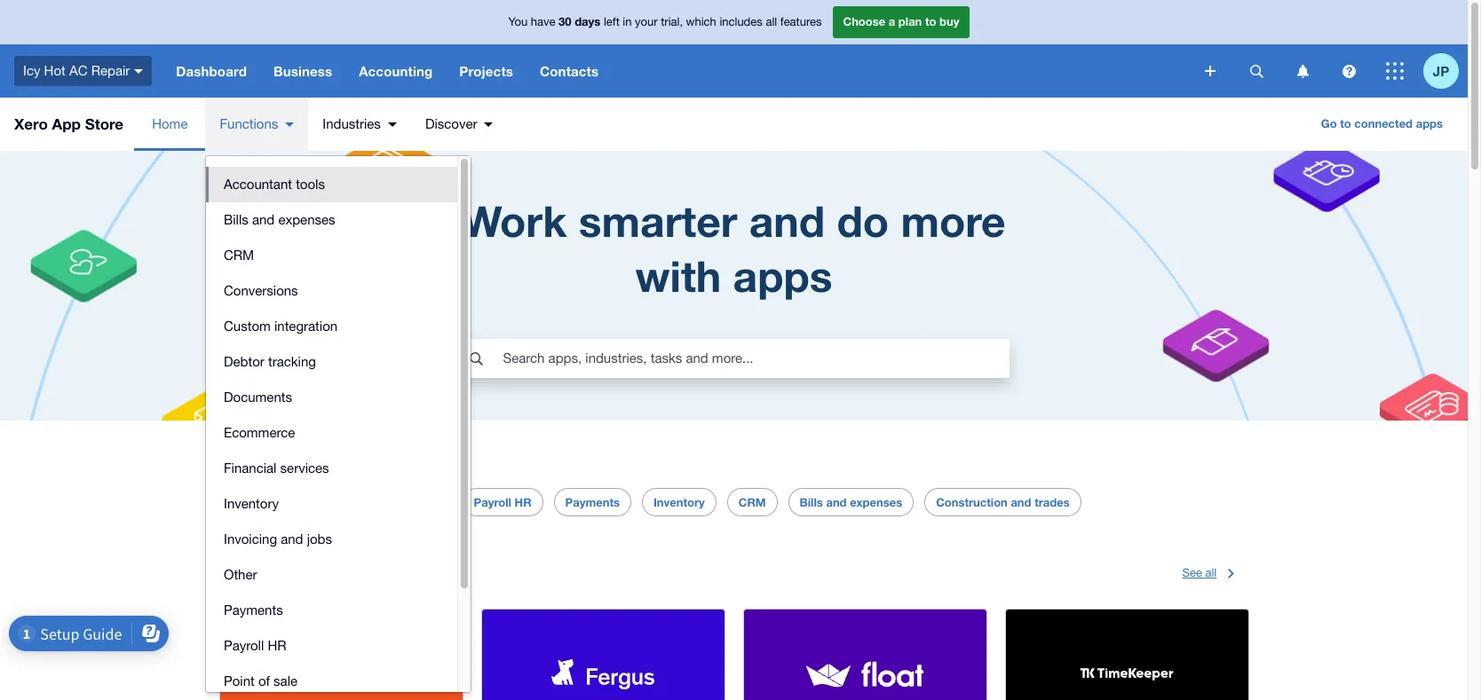 Task type: vqa. For each thing, say whether or not it's contained in the screenshot.
invoices,
no



Task type: describe. For each thing, give the bounding box(es) containing it.
Search apps, industries, tasks and more... field
[[501, 342, 1008, 376]]

jp button
[[1424, 44, 1468, 98]]

other
[[224, 567, 257, 583]]

banner containing jp
[[0, 0, 1468, 98]]

see
[[1183, 566, 1202, 580]]

smarter
[[579, 195, 738, 246]]

app
[[52, 115, 81, 133]]

1 vertical spatial payroll hr button
[[206, 629, 457, 664]]

list box containing accountant tools
[[206, 156, 457, 701]]

app
[[279, 454, 306, 473]]

time
[[230, 496, 258, 510]]

industries button
[[308, 98, 411, 151]]

construction
[[936, 496, 1008, 510]]

more
[[901, 195, 1006, 246]]

invoicing and jobs
[[224, 532, 332, 547]]

store
[[85, 115, 124, 133]]

accountant tools button
[[206, 167, 457, 202]]

integration
[[274, 319, 338, 334]]

0 horizontal spatial to
[[925, 14, 936, 29]]

categories
[[310, 454, 387, 473]]

time tracking button
[[230, 490, 306, 516]]

fergus app logo image
[[552, 660, 654, 690]]

jp
[[1433, 63, 1450, 79]]

hr for bottom payroll hr button
[[268, 639, 286, 654]]

you
[[508, 15, 528, 29]]

expenses inside group
[[278, 212, 335, 227]]

plan
[[899, 14, 922, 29]]

connected
[[1355, 116, 1413, 131]]

icy hot ac repair button
[[0, 44, 163, 98]]

business button
[[260, 44, 346, 98]]

1 vertical spatial crm
[[739, 496, 766, 510]]

top construction and trades apps
[[219, 564, 461, 583]]

go
[[1321, 116, 1337, 131]]

point of sale
[[224, 674, 298, 689]]

popular
[[219, 454, 275, 473]]

top
[[219, 564, 245, 583]]

a
[[889, 14, 895, 29]]

accountant
[[224, 177, 292, 192]]

payroll inside group
[[224, 639, 264, 654]]

time tracking
[[230, 496, 306, 510]]

popular app categories
[[219, 454, 387, 473]]

1 horizontal spatial svg image
[[1205, 66, 1216, 76]]

financial
[[224, 461, 277, 476]]

debtor tracking button
[[206, 345, 457, 380]]

discover button
[[411, 98, 508, 151]]

services
[[280, 461, 329, 476]]

home button
[[134, 98, 206, 151]]

0 horizontal spatial crm button
[[206, 238, 457, 274]]

buy
[[940, 14, 960, 29]]

other button
[[206, 558, 457, 593]]

do
[[837, 195, 889, 246]]

see all link
[[1183, 560, 1249, 588]]

2 horizontal spatial apps
[[1416, 116, 1443, 131]]

functions button
[[206, 98, 308, 151]]

work
[[462, 195, 567, 246]]

discover
[[425, 116, 477, 131]]

1 vertical spatial crm button
[[739, 490, 766, 516]]

go to connected apps
[[1321, 116, 1443, 131]]

hot
[[44, 63, 66, 78]]

0 horizontal spatial trades
[[375, 564, 421, 583]]

group containing accountant tools
[[206, 156, 471, 701]]

accountant tools
[[224, 177, 325, 192]]

custom integration button
[[206, 309, 457, 345]]

home
[[152, 116, 188, 131]]

payroll hr for right payroll hr button
[[474, 496, 532, 510]]

financial services
[[224, 461, 329, 476]]

debtor
[[224, 354, 265, 369]]

repair
[[91, 63, 130, 78]]

left
[[604, 15, 620, 29]]

xero app store
[[14, 115, 124, 133]]

your
[[635, 15, 658, 29]]

0 vertical spatial payments button
[[565, 490, 620, 516]]

in
[[623, 15, 632, 29]]

xero
[[14, 115, 48, 133]]

svg image inside icy hot ac repair popup button
[[134, 69, 143, 73]]

ecommerce
[[224, 425, 295, 441]]

1 horizontal spatial inventory button
[[654, 490, 705, 516]]

all inside you have 30 days left in your trial, which includes all features
[[766, 15, 777, 29]]

icy hot ac repair
[[23, 63, 130, 78]]

industries
[[323, 116, 381, 131]]

features
[[780, 15, 822, 29]]

icy
[[23, 63, 40, 78]]

dashboard link
[[163, 44, 260, 98]]

Work smarter and do more with apps search field
[[0, 151, 1468, 421]]

trades inside button
[[1035, 496, 1070, 510]]

apps inside work smarter and do more with apps
[[733, 250, 833, 301]]



Task type: locate. For each thing, give the bounding box(es) containing it.
1 vertical spatial payments
[[224, 603, 283, 618]]

0 horizontal spatial payroll hr
[[224, 639, 286, 654]]

tracking inside button
[[268, 354, 316, 369]]

1 vertical spatial to
[[1340, 116, 1351, 131]]

conversions
[[224, 283, 298, 298]]

1 horizontal spatial payroll hr button
[[474, 490, 532, 516]]

hr
[[515, 496, 532, 510], [268, 639, 286, 654]]

1 vertical spatial tracking
[[261, 496, 306, 510]]

tools
[[296, 177, 325, 192]]

0 vertical spatial all
[[766, 15, 777, 29]]

1 horizontal spatial bills and expenses
[[800, 496, 902, 510]]

1 horizontal spatial expenses
[[850, 496, 902, 510]]

expenses
[[278, 212, 335, 227], [850, 496, 902, 510]]

accounting button
[[346, 44, 446, 98]]

0 vertical spatial expenses
[[278, 212, 335, 227]]

list box
[[206, 156, 457, 701]]

1 vertical spatial hr
[[268, 639, 286, 654]]

1 vertical spatial bills
[[800, 496, 823, 510]]

construction and trades button
[[936, 490, 1070, 516]]

1 horizontal spatial payments
[[565, 496, 620, 510]]

svg image
[[1386, 62, 1404, 80], [1250, 64, 1263, 78], [1297, 64, 1309, 78], [1342, 64, 1356, 78]]

1 vertical spatial apps
[[733, 250, 833, 301]]

0 horizontal spatial inventory
[[224, 496, 279, 512]]

of
[[258, 674, 270, 689]]

0 horizontal spatial bills and expenses button
[[206, 202, 457, 238]]

0 vertical spatial payments
[[565, 496, 620, 510]]

0 vertical spatial crm
[[224, 248, 254, 263]]

includes
[[720, 15, 763, 29]]

jobs
[[307, 532, 332, 547]]

0 horizontal spatial payments button
[[206, 593, 457, 629]]

timekeeper app logo image
[[1072, 660, 1182, 690]]

1 horizontal spatial bills
[[800, 496, 823, 510]]

tracking
[[268, 354, 316, 369], [261, 496, 306, 510]]

to left 'buy'
[[925, 14, 936, 29]]

1 horizontal spatial crm
[[739, 496, 766, 510]]

payroll hr
[[474, 496, 532, 510], [224, 639, 286, 654]]

payroll hr inside button
[[224, 639, 286, 654]]

0 horizontal spatial expenses
[[278, 212, 335, 227]]

documents
[[224, 390, 292, 405]]

bills inside list box
[[224, 212, 248, 227]]

projects button
[[446, 44, 527, 98]]

0 horizontal spatial bills and expenses
[[224, 212, 335, 227]]

1 vertical spatial payroll hr
[[224, 639, 286, 654]]

tracking for debtor tracking
[[268, 354, 316, 369]]

contacts button
[[527, 44, 612, 98]]

inventory
[[654, 496, 705, 510], [224, 496, 279, 512]]

bills
[[224, 212, 248, 227], [800, 496, 823, 510]]

accounting
[[359, 63, 433, 79]]

0 vertical spatial apps
[[1416, 116, 1443, 131]]

you have 30 days left in your trial, which includes all features
[[508, 14, 822, 29]]

tracking down financial services
[[261, 496, 306, 510]]

1 vertical spatial payments button
[[206, 593, 457, 629]]

banner
[[0, 0, 1468, 98]]

ac
[[69, 63, 87, 78]]

bills and expenses inside list box
[[224, 212, 335, 227]]

with
[[635, 250, 721, 301]]

all
[[766, 15, 777, 29], [1206, 566, 1217, 580]]

float cashflow forecasting app logo image
[[804, 660, 926, 690]]

tracking for time tracking
[[261, 496, 306, 510]]

1 horizontal spatial hr
[[515, 496, 532, 510]]

0 horizontal spatial inventory button
[[206, 487, 457, 522]]

point of sale button
[[206, 664, 457, 700]]

1 vertical spatial all
[[1206, 566, 1217, 580]]

0 vertical spatial hr
[[515, 496, 532, 510]]

trades down invoicing and jobs button
[[375, 564, 421, 583]]

0 vertical spatial trades
[[1035, 496, 1070, 510]]

0 vertical spatial bills and expenses button
[[206, 202, 457, 238]]

1 horizontal spatial inventory
[[654, 496, 705, 510]]

1 vertical spatial expenses
[[850, 496, 902, 510]]

group
[[206, 156, 471, 701]]

0 vertical spatial to
[[925, 14, 936, 29]]

0 horizontal spatial payroll hr button
[[206, 629, 457, 664]]

0 horizontal spatial payroll
[[224, 639, 264, 654]]

0 horizontal spatial crm
[[224, 248, 254, 263]]

payments
[[565, 496, 620, 510], [224, 603, 283, 618]]

work smarter and do more with apps
[[462, 195, 1006, 301]]

trades right construction
[[1035, 496, 1070, 510]]

1 horizontal spatial apps
[[733, 250, 833, 301]]

1 vertical spatial payroll
[[224, 639, 264, 654]]

tracking inside button
[[261, 496, 306, 510]]

1 horizontal spatial payroll
[[474, 496, 512, 510]]

custom
[[224, 319, 271, 334]]

1 horizontal spatial to
[[1340, 116, 1351, 131]]

1 horizontal spatial crm button
[[739, 490, 766, 516]]

go to connected apps link
[[1311, 110, 1454, 139]]

0 vertical spatial bills and expenses
[[224, 212, 335, 227]]

hr for right payroll hr button
[[515, 496, 532, 510]]

0 vertical spatial payroll hr
[[474, 496, 532, 510]]

custom integration
[[224, 319, 338, 334]]

1 horizontal spatial bills and expenses button
[[800, 490, 902, 516]]

all left features
[[766, 15, 777, 29]]

0 vertical spatial crm button
[[206, 238, 457, 274]]

navigation containing dashboard
[[163, 44, 1193, 98]]

payments button
[[565, 490, 620, 516], [206, 593, 457, 629]]

hr inside list box
[[268, 639, 286, 654]]

1 vertical spatial bills and expenses
[[800, 496, 902, 510]]

point
[[224, 674, 255, 689]]

0 horizontal spatial hr
[[268, 639, 286, 654]]

menu containing home
[[134, 98, 508, 151]]

0 vertical spatial bills
[[224, 212, 248, 227]]

business
[[274, 63, 332, 79]]

2 vertical spatial apps
[[426, 564, 461, 583]]

0 horizontal spatial apps
[[426, 564, 461, 583]]

1 horizontal spatial payroll hr
[[474, 496, 532, 510]]

invoicing
[[224, 532, 277, 547]]

choose
[[843, 14, 886, 29]]

0 horizontal spatial all
[[766, 15, 777, 29]]

menu
[[134, 98, 508, 151]]

0 horizontal spatial payments
[[224, 603, 283, 618]]

construction
[[249, 564, 340, 583]]

which
[[686, 15, 717, 29]]

to right go
[[1340, 116, 1351, 131]]

1 horizontal spatial all
[[1206, 566, 1217, 580]]

to
[[925, 14, 936, 29], [1340, 116, 1351, 131]]

contacts
[[540, 63, 599, 79]]

bills and expenses button
[[206, 202, 457, 238], [800, 490, 902, 516]]

0 vertical spatial payroll hr button
[[474, 490, 532, 516]]

dext prepare logo image
[[256, 660, 426, 689]]

days
[[575, 14, 601, 29]]

1 horizontal spatial payments button
[[565, 490, 620, 516]]

0 vertical spatial tracking
[[268, 354, 316, 369]]

have
[[531, 15, 556, 29]]

0 vertical spatial payroll
[[474, 496, 512, 510]]

trades
[[1035, 496, 1070, 510], [375, 564, 421, 583]]

crm
[[224, 248, 254, 263], [739, 496, 766, 510]]

sale
[[274, 674, 298, 689]]

payroll
[[474, 496, 512, 510], [224, 639, 264, 654]]

all right see
[[1206, 566, 1217, 580]]

construction and trades
[[936, 496, 1070, 510]]

tracking down custom integration
[[268, 354, 316, 369]]

conversions button
[[206, 274, 457, 309]]

debtor tracking
[[224, 354, 316, 369]]

invoicing and jobs button
[[206, 522, 457, 558]]

inventory button
[[206, 487, 457, 522], [654, 490, 705, 516]]

navigation
[[163, 44, 1193, 98]]

1 vertical spatial trades
[[375, 564, 421, 583]]

30
[[559, 14, 572, 29]]

choose a plan to buy
[[843, 14, 960, 29]]

documents button
[[206, 380, 457, 416]]

inventory button inside group
[[206, 487, 457, 522]]

payroll hr for bottom payroll hr button
[[224, 639, 286, 654]]

trial,
[[661, 15, 683, 29]]

1 horizontal spatial trades
[[1035, 496, 1070, 510]]

ecommerce button
[[206, 416, 457, 451]]

see all
[[1183, 566, 1217, 580]]

1 vertical spatial bills and expenses button
[[800, 490, 902, 516]]

0 horizontal spatial svg image
[[134, 69, 143, 73]]

crm inside group
[[224, 248, 254, 263]]

crm button
[[206, 238, 457, 274], [739, 490, 766, 516]]

and inside work smarter and do more with apps
[[749, 195, 825, 246]]

svg image
[[1205, 66, 1216, 76], [134, 69, 143, 73]]

functions
[[220, 116, 278, 131]]

financial services button
[[206, 451, 457, 487]]

0 horizontal spatial bills
[[224, 212, 248, 227]]

projects
[[459, 63, 513, 79]]



